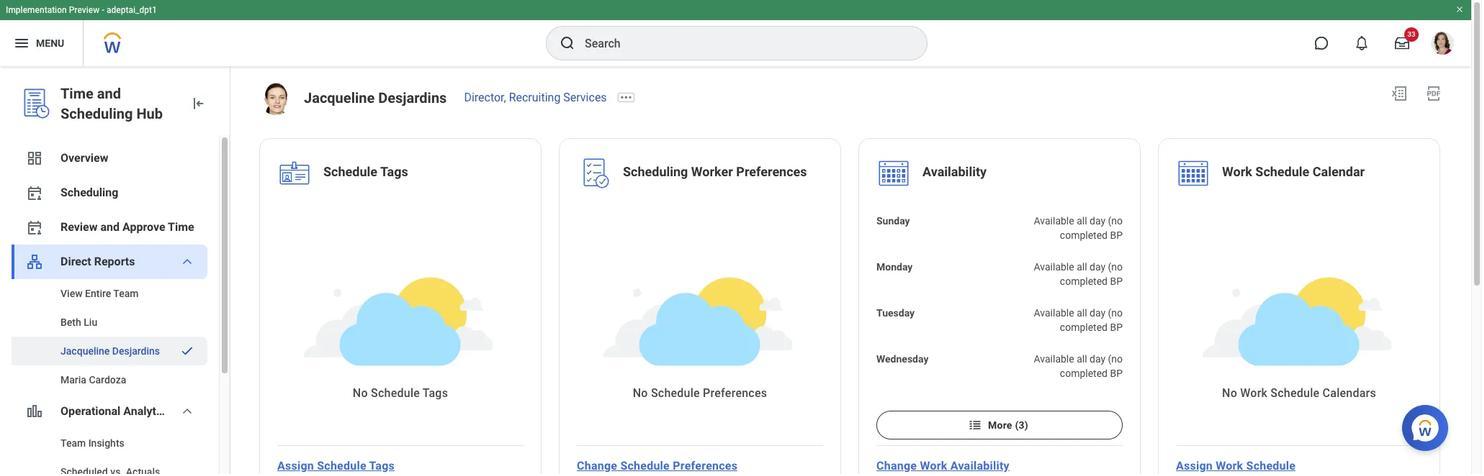 Task type: locate. For each thing, give the bounding box(es) containing it.
1 no from the left
[[353, 387, 368, 400]]

implementation preview -   adeptai_dpt1
[[6, 5, 157, 15]]

2 vertical spatial preferences
[[673, 459, 738, 473]]

2 horizontal spatial no
[[1222, 387, 1237, 400]]

schedule
[[323, 164, 377, 179], [1256, 164, 1310, 179], [371, 387, 420, 400], [651, 387, 700, 400], [1271, 387, 1320, 400], [317, 459, 366, 473], [620, 459, 670, 473], [1246, 459, 1296, 473]]

calendar user solid image up view team image
[[26, 219, 43, 236]]

1 horizontal spatial no
[[633, 387, 648, 400]]

list view image
[[968, 419, 982, 433]]

view printable version (pdf) image
[[1425, 85, 1443, 102]]

3 submissions) from the top
[[1062, 336, 1123, 348]]

0 vertical spatial scheduling
[[61, 105, 133, 122]]

team inside operational analytics element
[[61, 438, 86, 449]]

(no for tuesday
[[1108, 308, 1123, 319]]

1 vertical spatial jacqueline
[[61, 346, 110, 357]]

director,
[[464, 91, 506, 104]]

recruiting
[[509, 91, 561, 104]]

transformation import image
[[189, 95, 207, 112]]

team right entire
[[113, 288, 139, 300]]

profile logan mcneil image
[[1431, 32, 1454, 58]]

2 completed from the top
[[1060, 276, 1108, 287]]

menu banner
[[0, 0, 1472, 66]]

schedule tags
[[323, 164, 408, 179]]

time and scheduling hub
[[61, 85, 163, 122]]

1 completed from the top
[[1060, 230, 1108, 241]]

time down menu
[[61, 85, 94, 102]]

completed for monday
[[1060, 276, 1108, 287]]

preferences
[[736, 164, 807, 179], [703, 387, 767, 400], [673, 459, 738, 473]]

maria cardoza link
[[12, 366, 207, 395]]

navigation pane region
[[0, 66, 230, 475]]

available
[[1034, 215, 1074, 227], [1034, 262, 1074, 273], [1034, 308, 1074, 319], [1034, 354, 1074, 365]]

0 vertical spatial jacqueline
[[304, 89, 375, 107]]

0 horizontal spatial time
[[61, 85, 94, 102]]

2 calendar user solid image from the top
[[26, 219, 43, 236]]

1 vertical spatial preferences
[[703, 387, 767, 400]]

jacqueline desjardins
[[304, 89, 447, 107], [61, 346, 160, 357]]

all for monday
[[1077, 262, 1087, 273]]

4 day from the top
[[1090, 354, 1106, 365]]

day
[[1090, 215, 1106, 227], [1090, 262, 1106, 273], [1090, 308, 1106, 319], [1090, 354, 1106, 365]]

direct reports
[[61, 255, 135, 269]]

operational analytics
[[61, 405, 171, 418]]

operational analytics element
[[12, 429, 207, 475]]

0 vertical spatial jacqueline desjardins
[[304, 89, 447, 107]]

jacqueline
[[304, 89, 375, 107], [61, 346, 110, 357]]

work schedule calendar element
[[1222, 164, 1365, 184]]

1 vertical spatial and
[[100, 220, 120, 234]]

preferences inside button
[[673, 459, 738, 473]]

work
[[1222, 164, 1252, 179], [1240, 387, 1268, 400], [920, 459, 948, 473], [1216, 459, 1243, 473]]

1 (no from the top
[[1108, 215, 1123, 227]]

availability
[[923, 164, 987, 179], [951, 459, 1010, 473]]

1 horizontal spatial change
[[877, 459, 917, 473]]

calendar user solid image inside review and approve time "link"
[[26, 219, 43, 236]]

submissions)
[[1062, 244, 1123, 256], [1062, 290, 1123, 302], [1062, 336, 1123, 348], [1062, 383, 1123, 394]]

liu
[[84, 317, 97, 328]]

1 horizontal spatial time
[[168, 220, 194, 234]]

notifications large image
[[1355, 36, 1369, 50]]

4 available all day (no completed bp submissions) from the top
[[1034, 354, 1123, 394]]

and inside "link"
[[100, 220, 120, 234]]

preferences for change schedule preferences
[[673, 459, 738, 473]]

available all day (no completed bp submissions) for monday
[[1034, 262, 1123, 302]]

0 vertical spatial team
[[113, 288, 139, 300]]

3 (no from the top
[[1108, 308, 1123, 319]]

calendar user solid image for review and approve time
[[26, 219, 43, 236]]

schedule inside 'button'
[[1246, 459, 1296, 473]]

1 all from the top
[[1077, 215, 1087, 227]]

time inside time and scheduling hub
[[61, 85, 94, 102]]

2 bp from the top
[[1110, 276, 1123, 287]]

entire
[[85, 288, 111, 300]]

1 horizontal spatial jacqueline
[[304, 89, 375, 107]]

day for tuesday
[[1090, 308, 1106, 319]]

scheduling worker preferences
[[623, 164, 807, 179]]

check image
[[179, 344, 196, 359]]

day for sunday
[[1090, 215, 1106, 227]]

all for sunday
[[1077, 215, 1087, 227]]

assign inside button
[[277, 459, 314, 473]]

work for assign work schedule
[[1216, 459, 1243, 473]]

1 day from the top
[[1090, 215, 1106, 227]]

implementation
[[6, 5, 67, 15]]

1 calendar user solid image from the top
[[26, 184, 43, 202]]

2 change from the left
[[877, 459, 917, 473]]

and right "review" on the top
[[100, 220, 120, 234]]

tags
[[380, 164, 408, 179], [423, 387, 448, 400], [369, 459, 395, 473]]

assign for work schedule calendar
[[1176, 459, 1213, 473]]

chevron down small image
[[179, 403, 196, 421]]

0 horizontal spatial team
[[61, 438, 86, 449]]

4 bp from the top
[[1110, 368, 1123, 380]]

scheduling down overview
[[61, 186, 118, 200]]

time inside "link"
[[168, 220, 194, 234]]

scheduling
[[61, 105, 133, 122], [623, 164, 688, 179], [61, 186, 118, 200]]

4 available from the top
[[1034, 354, 1074, 365]]

work for no work schedule calendars
[[1240, 387, 1268, 400]]

tags inside button
[[369, 459, 395, 473]]

(no for sunday
[[1108, 215, 1123, 227]]

2 vertical spatial tags
[[369, 459, 395, 473]]

calendar user solid image for scheduling
[[26, 184, 43, 202]]

available for sunday
[[1034, 215, 1074, 227]]

2 available all day (no completed bp submissions) from the top
[[1034, 262, 1123, 302]]

menu button
[[0, 20, 83, 66]]

bp
[[1110, 230, 1123, 241], [1110, 276, 1123, 287], [1110, 322, 1123, 334], [1110, 368, 1123, 380]]

2 day from the top
[[1090, 262, 1106, 273]]

0 horizontal spatial no
[[353, 387, 368, 400]]

demo_f009.png image
[[259, 82, 292, 115]]

schedule tags element
[[323, 164, 408, 184]]

desjardins inside direct reports element
[[112, 346, 160, 357]]

-
[[102, 5, 105, 15]]

3 no from the left
[[1222, 387, 1237, 400]]

1 vertical spatial desjardins
[[112, 346, 160, 357]]

day for wednesday
[[1090, 354, 1106, 365]]

all for tuesday
[[1077, 308, 1087, 319]]

3 bp from the top
[[1110, 322, 1123, 334]]

0 vertical spatial time
[[61, 85, 94, 102]]

1 vertical spatial team
[[61, 438, 86, 449]]

no schedule preferences
[[633, 387, 767, 400]]

team insights link
[[12, 429, 207, 458]]

cardoza
[[89, 375, 126, 386]]

0 horizontal spatial assign
[[277, 459, 314, 473]]

time
[[61, 85, 94, 102], [168, 220, 194, 234]]

2 (no from the top
[[1108, 262, 1123, 273]]

scheduling up overview
[[61, 105, 133, 122]]

calendar user solid image inside scheduling link
[[26, 184, 43, 202]]

1 vertical spatial scheduling
[[623, 164, 688, 179]]

0 horizontal spatial jacqueline desjardins
[[61, 346, 160, 357]]

work inside 'button'
[[1216, 459, 1243, 473]]

desjardins
[[378, 89, 447, 107], [112, 346, 160, 357]]

1 available from the top
[[1034, 215, 1074, 227]]

0 horizontal spatial jacqueline
[[61, 346, 110, 357]]

jacqueline right demo_f009.png image
[[304, 89, 375, 107]]

1 available all day (no completed bp submissions) from the top
[[1034, 215, 1123, 256]]

1 vertical spatial jacqueline desjardins
[[61, 346, 160, 357]]

3 completed from the top
[[1060, 322, 1108, 334]]

2 submissions) from the top
[[1062, 290, 1123, 302]]

2 vertical spatial scheduling
[[61, 186, 118, 200]]

4 all from the top
[[1077, 354, 1087, 365]]

and inside time and scheduling hub
[[97, 85, 121, 102]]

and
[[97, 85, 121, 102], [100, 220, 120, 234]]

calendar user solid image
[[26, 184, 43, 202], [26, 219, 43, 236]]

1 submissions) from the top
[[1062, 244, 1123, 256]]

wednesday
[[877, 354, 929, 365]]

0 vertical spatial desjardins
[[378, 89, 447, 107]]

4 (no from the top
[[1108, 354, 1123, 365]]

beth
[[61, 317, 81, 328]]

3 all from the top
[[1077, 308, 1087, 319]]

2 assign from the left
[[1176, 459, 1213, 473]]

assign inside 'button'
[[1176, 459, 1213, 473]]

team
[[113, 288, 139, 300], [61, 438, 86, 449]]

1 vertical spatial time
[[168, 220, 194, 234]]

1 horizontal spatial assign
[[1176, 459, 1213, 473]]

calendar user solid image down 'dashboard' image at the top of the page
[[26, 184, 43, 202]]

(no
[[1108, 215, 1123, 227], [1108, 262, 1123, 273], [1108, 308, 1123, 319], [1108, 354, 1123, 365]]

1 change from the left
[[577, 459, 617, 473]]

4 completed from the top
[[1060, 368, 1108, 380]]

bp for tuesday
[[1110, 322, 1123, 334]]

3 day from the top
[[1090, 308, 1106, 319]]

chevron down small image
[[179, 254, 196, 271]]

work schedule calendar
[[1222, 164, 1365, 179]]

1 vertical spatial availability
[[951, 459, 1010, 473]]

export to excel image
[[1391, 85, 1408, 102]]

0 vertical spatial preferences
[[736, 164, 807, 179]]

more (3)
[[988, 420, 1029, 432]]

scheduling link
[[12, 176, 207, 210]]

change
[[577, 459, 617, 473], [877, 459, 917, 473]]

no
[[353, 387, 368, 400], [633, 387, 648, 400], [1222, 387, 1237, 400]]

no for schedule
[[353, 387, 368, 400]]

3 available from the top
[[1034, 308, 1074, 319]]

preferences for no schedule preferences
[[703, 387, 767, 400]]

1 horizontal spatial team
[[113, 288, 139, 300]]

0 horizontal spatial desjardins
[[112, 346, 160, 357]]

available all day (no completed bp submissions) for wednesday
[[1034, 354, 1123, 394]]

and up overview link
[[97, 85, 121, 102]]

director, recruiting services link
[[464, 91, 607, 104]]

2 available from the top
[[1034, 262, 1074, 273]]

2 all from the top
[[1077, 262, 1087, 273]]

1 bp from the top
[[1110, 230, 1123, 241]]

maria
[[61, 375, 86, 386]]

0 vertical spatial and
[[97, 85, 121, 102]]

change work availability
[[877, 459, 1010, 473]]

all
[[1077, 215, 1087, 227], [1077, 262, 1087, 273], [1077, 308, 1087, 319], [1077, 354, 1087, 365]]

submissions) for monday
[[1062, 290, 1123, 302]]

view entire team link
[[12, 279, 207, 308]]

time up chevron down small icon
[[168, 220, 194, 234]]

completed for tuesday
[[1060, 322, 1108, 334]]

1 assign from the left
[[277, 459, 314, 473]]

2 no from the left
[[633, 387, 648, 400]]

4 submissions) from the top
[[1062, 383, 1123, 394]]

team left insights
[[61, 438, 86, 449]]

0 vertical spatial availability
[[923, 164, 987, 179]]

available all day (no completed bp submissions)
[[1034, 215, 1123, 256], [1034, 262, 1123, 302], [1034, 308, 1123, 348], [1034, 354, 1123, 394]]

scheduling left worker
[[623, 164, 688, 179]]

approve
[[122, 220, 165, 234]]

0 horizontal spatial change
[[577, 459, 617, 473]]

3 available all day (no completed bp submissions) from the top
[[1034, 308, 1123, 348]]

work inside button
[[920, 459, 948, 473]]

1 vertical spatial calendar user solid image
[[26, 219, 43, 236]]

1 vertical spatial tags
[[423, 387, 448, 400]]

no schedule tags
[[353, 387, 448, 400]]

beth liu link
[[12, 308, 207, 337]]

assign
[[277, 459, 314, 473], [1176, 459, 1213, 473]]

0 vertical spatial calendar user solid image
[[26, 184, 43, 202]]

completed
[[1060, 230, 1108, 241], [1060, 276, 1108, 287], [1060, 322, 1108, 334], [1060, 368, 1108, 380]]

jacqueline down liu
[[61, 346, 110, 357]]

calendars
[[1323, 387, 1376, 400]]

(no for wednesday
[[1108, 354, 1123, 365]]

dashboard image
[[26, 150, 43, 167]]

tuesday
[[877, 308, 915, 319]]



Task type: vqa. For each thing, say whether or not it's contained in the screenshot.
COMPLETED related to Monday
yes



Task type: describe. For each thing, give the bounding box(es) containing it.
all for wednesday
[[1077, 354, 1087, 365]]

assign schedule tags
[[277, 459, 395, 473]]

change for availability
[[877, 459, 917, 473]]

operational analytics button
[[12, 395, 207, 429]]

available for tuesday
[[1034, 308, 1074, 319]]

direct
[[61, 255, 91, 269]]

change schedule preferences
[[577, 459, 738, 473]]

1 horizontal spatial jacqueline desjardins
[[304, 89, 447, 107]]

available all day (no completed bp submissions) for tuesday
[[1034, 308, 1123, 348]]

view team image
[[26, 254, 43, 271]]

scheduling for scheduling
[[61, 186, 118, 200]]

worker
[[691, 164, 733, 179]]

scheduling inside time and scheduling hub
[[61, 105, 133, 122]]

tags for no schedule tags
[[423, 387, 448, 400]]

review
[[61, 220, 98, 234]]

assign schedule tags button
[[272, 452, 400, 475]]

inbox large image
[[1395, 36, 1410, 50]]

and for review
[[100, 220, 120, 234]]

tags for assign schedule tags
[[369, 459, 395, 473]]

change work availability button
[[871, 452, 1015, 475]]

chart image
[[26, 403, 43, 421]]

submissions) for tuesday
[[1062, 336, 1123, 348]]

time and scheduling hub element
[[61, 84, 178, 124]]

no work schedule calendars
[[1222, 387, 1376, 400]]

monday
[[877, 262, 913, 273]]

jacqueline desjardins inside direct reports element
[[61, 346, 160, 357]]

justify image
[[13, 35, 30, 52]]

(no for monday
[[1108, 262, 1123, 273]]

work for change work availability
[[920, 459, 948, 473]]

director, recruiting services
[[464, 91, 607, 104]]

view entire team
[[61, 288, 139, 300]]

hub
[[136, 105, 163, 122]]

scheduling for scheduling worker preferences
[[623, 164, 688, 179]]

completed for wednesday
[[1060, 368, 1108, 380]]

menu
[[36, 37, 64, 49]]

more
[[988, 420, 1012, 432]]

review and approve time
[[61, 220, 194, 234]]

overview link
[[12, 141, 207, 176]]

adeptai_dpt1
[[107, 5, 157, 15]]

assign for schedule tags
[[277, 459, 314, 473]]

insights
[[88, 438, 124, 449]]

submissions) for sunday
[[1062, 244, 1123, 256]]

preferences for scheduling worker preferences
[[736, 164, 807, 179]]

reports
[[94, 255, 135, 269]]

direct reports button
[[12, 245, 207, 279]]

direct reports element
[[12, 279, 207, 395]]

(3)
[[1015, 420, 1029, 432]]

change for scheduling worker preferences
[[577, 459, 617, 473]]

maria cardoza
[[61, 375, 126, 386]]

change schedule preferences button
[[571, 452, 743, 475]]

close environment banner image
[[1456, 5, 1464, 14]]

team inside 'link'
[[113, 288, 139, 300]]

0 vertical spatial tags
[[380, 164, 408, 179]]

33
[[1408, 30, 1416, 38]]

beth liu
[[61, 317, 97, 328]]

completed for sunday
[[1060, 230, 1108, 241]]

jacqueline desjardins link
[[12, 337, 207, 366]]

assign work schedule
[[1176, 459, 1296, 473]]

search image
[[559, 35, 576, 52]]

bp for monday
[[1110, 276, 1123, 287]]

view
[[61, 288, 83, 300]]

operational
[[61, 405, 121, 418]]

availability inside change work availability button
[[951, 459, 1010, 473]]

calendar
[[1313, 164, 1365, 179]]

assign work schedule button
[[1170, 452, 1302, 475]]

more (3) button
[[877, 411, 1123, 440]]

preview
[[69, 5, 100, 15]]

submissions) for wednesday
[[1062, 383, 1123, 394]]

day for monday
[[1090, 262, 1106, 273]]

overview
[[61, 151, 108, 165]]

available all day (no completed bp submissions) for sunday
[[1034, 215, 1123, 256]]

review and approve time link
[[12, 210, 207, 245]]

available for monday
[[1034, 262, 1074, 273]]

scheduling worker preferences element
[[623, 164, 807, 184]]

33 button
[[1387, 27, 1419, 59]]

available for wednesday
[[1034, 354, 1074, 365]]

services
[[564, 91, 607, 104]]

1 horizontal spatial desjardins
[[378, 89, 447, 107]]

Search Workday  search field
[[585, 27, 897, 59]]

team insights
[[61, 438, 124, 449]]

analytics
[[123, 405, 171, 418]]

no for scheduling
[[633, 387, 648, 400]]

availability element
[[923, 164, 987, 184]]

sunday
[[877, 215, 910, 227]]

bp for wednesday
[[1110, 368, 1123, 380]]

bp for sunday
[[1110, 230, 1123, 241]]

and for time
[[97, 85, 121, 102]]

jacqueline inside jacqueline desjardins link
[[61, 346, 110, 357]]

no for work
[[1222, 387, 1237, 400]]



